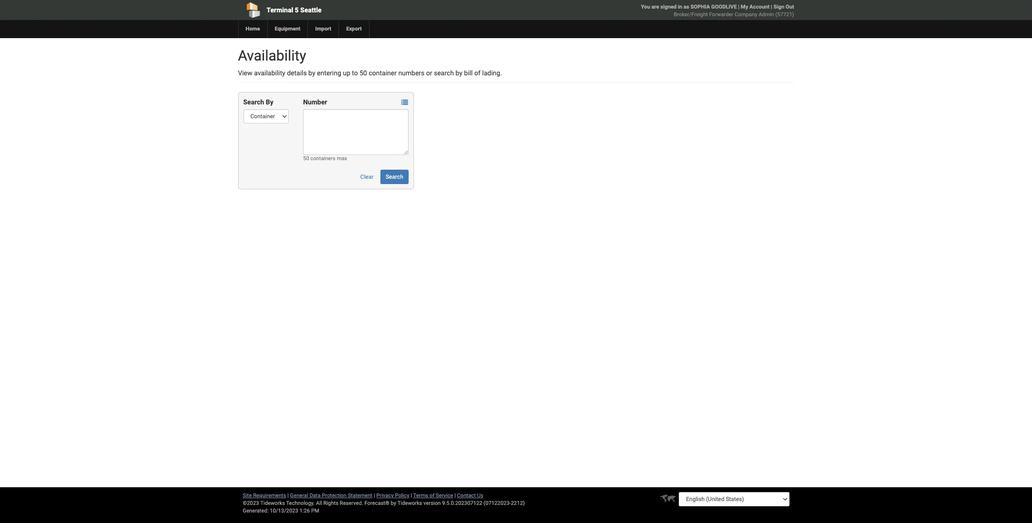 Task type: vqa. For each thing, say whether or not it's contained in the screenshot.
the leftmost "CHASSIS"
no



Task type: describe. For each thing, give the bounding box(es) containing it.
site
[[243, 493, 252, 500]]

lading.
[[482, 69, 502, 77]]

site requirements | general data protection statement | privacy policy | terms of service | contact us ©2023 tideworks technology. all rights reserved. forecast® by tideworks version 9.5.0.202307122 (07122023-2212) generated: 10/13/2023 1:26 pm
[[243, 493, 525, 515]]

reserved.
[[340, 501, 363, 507]]

containers
[[311, 156, 336, 162]]

entering
[[317, 69, 341, 77]]

data
[[310, 493, 321, 500]]

(07122023-
[[484, 501, 511, 507]]

or
[[426, 69, 432, 77]]

terminal 5 seattle link
[[238, 0, 462, 20]]

terminal 5 seattle
[[267, 6, 322, 14]]

requirements
[[253, 493, 286, 500]]

5
[[295, 6, 299, 14]]

service
[[436, 493, 453, 500]]

sign
[[774, 4, 785, 10]]

signed
[[661, 4, 677, 10]]

sophia
[[691, 4, 710, 10]]

account
[[750, 4, 770, 10]]

generated:
[[243, 509, 269, 515]]

are
[[652, 4, 659, 10]]

sign out link
[[774, 4, 795, 10]]

rights
[[324, 501, 339, 507]]

statement
[[348, 493, 373, 500]]

max
[[337, 156, 347, 162]]

export
[[346, 26, 362, 32]]

view
[[238, 69, 253, 77]]

2 horizontal spatial by
[[456, 69, 463, 77]]

| left my
[[739, 4, 740, 10]]

all
[[316, 501, 322, 507]]

0 horizontal spatial 50
[[303, 156, 309, 162]]

clear button
[[355, 170, 379, 184]]

equipment link
[[267, 20, 308, 38]]

tideworks
[[398, 501, 422, 507]]

50 containers max
[[303, 156, 347, 162]]

by
[[266, 98, 274, 106]]

technology.
[[286, 501, 315, 507]]

of inside site requirements | general data protection statement | privacy policy | terms of service | contact us ©2023 tideworks technology. all rights reserved. forecast® by tideworks version 9.5.0.202307122 (07122023-2212) generated: 10/13/2023 1:26 pm
[[430, 493, 435, 500]]

search button
[[381, 170, 409, 184]]

view availability details by entering up to 50 container numbers or search by bill of lading.
[[238, 69, 502, 77]]

| left sign
[[771, 4, 773, 10]]

9.5.0.202307122
[[442, 501, 483, 507]]

goodlive
[[712, 4, 737, 10]]

you
[[641, 4, 650, 10]]

forecast®
[[365, 501, 390, 507]]

bill
[[464, 69, 473, 77]]

general
[[290, 493, 308, 500]]

import link
[[308, 20, 339, 38]]

search
[[434, 69, 454, 77]]

©2023 tideworks
[[243, 501, 285, 507]]

| up the 9.5.0.202307122
[[455, 493, 456, 500]]

search for search by
[[243, 98, 264, 106]]

forwarder
[[710, 11, 734, 18]]

company
[[735, 11, 758, 18]]



Task type: locate. For each thing, give the bounding box(es) containing it.
0 horizontal spatial search
[[243, 98, 264, 106]]

0 vertical spatial 50
[[360, 69, 367, 77]]

broker/freight
[[674, 11, 708, 18]]

equipment
[[275, 26, 301, 32]]

search for search
[[386, 174, 404, 181]]

clear
[[361, 174, 374, 181]]

protection
[[322, 493, 347, 500]]

|
[[739, 4, 740, 10], [771, 4, 773, 10], [288, 493, 289, 500], [374, 493, 375, 500], [411, 493, 412, 500], [455, 493, 456, 500]]

0 horizontal spatial of
[[430, 493, 435, 500]]

by inside site requirements | general data protection statement | privacy policy | terms of service | contact us ©2023 tideworks technology. all rights reserved. forecast® by tideworks version 9.5.0.202307122 (07122023-2212) generated: 10/13/2023 1:26 pm
[[391, 501, 396, 507]]

1 horizontal spatial by
[[391, 501, 396, 507]]

50
[[360, 69, 367, 77], [303, 156, 309, 162]]

availability
[[238, 47, 306, 64]]

by left bill
[[456, 69, 463, 77]]

out
[[786, 4, 795, 10]]

of
[[475, 69, 481, 77], [430, 493, 435, 500]]

seattle
[[300, 6, 322, 14]]

| up tideworks
[[411, 493, 412, 500]]

1 horizontal spatial 50
[[360, 69, 367, 77]]

(57721)
[[776, 11, 795, 18]]

search right clear
[[386, 174, 404, 181]]

1 horizontal spatial search
[[386, 174, 404, 181]]

contact
[[457, 493, 476, 500]]

privacy
[[377, 493, 394, 500]]

number
[[303, 98, 327, 106]]

as
[[684, 4, 690, 10]]

search left by
[[243, 98, 264, 106]]

contact us link
[[457, 493, 484, 500]]

policy
[[395, 493, 410, 500]]

terminal
[[267, 6, 293, 14]]

details
[[287, 69, 307, 77]]

availability
[[254, 69, 285, 77]]

50 right to
[[360, 69, 367, 77]]

0 vertical spatial of
[[475, 69, 481, 77]]

| left "general"
[[288, 493, 289, 500]]

up
[[343, 69, 351, 77]]

by
[[309, 69, 315, 77], [456, 69, 463, 77], [391, 501, 396, 507]]

2212)
[[511, 501, 525, 507]]

terms of service link
[[413, 493, 453, 500]]

by down privacy policy link
[[391, 501, 396, 507]]

admin
[[759, 11, 774, 18]]

| up forecast®
[[374, 493, 375, 500]]

10/13/2023
[[270, 509, 298, 515]]

home
[[246, 26, 260, 32]]

search inside button
[[386, 174, 404, 181]]

of right bill
[[475, 69, 481, 77]]

Number text field
[[303, 109, 409, 155]]

0 horizontal spatial by
[[309, 69, 315, 77]]

us
[[477, 493, 484, 500]]

show list image
[[402, 99, 408, 106]]

privacy policy link
[[377, 493, 410, 500]]

terms
[[413, 493, 428, 500]]

you are signed in as sophia goodlive | my account | sign out broker/freight forwarder company admin (57721)
[[641, 4, 795, 18]]

my account link
[[741, 4, 770, 10]]

home link
[[238, 20, 267, 38]]

export link
[[339, 20, 369, 38]]

search
[[243, 98, 264, 106], [386, 174, 404, 181]]

1 vertical spatial of
[[430, 493, 435, 500]]

1 vertical spatial 50
[[303, 156, 309, 162]]

1:26
[[300, 509, 310, 515]]

general data protection statement link
[[290, 493, 373, 500]]

numbers
[[399, 69, 425, 77]]

my
[[741, 4, 749, 10]]

1 vertical spatial search
[[386, 174, 404, 181]]

by right details
[[309, 69, 315, 77]]

import
[[315, 26, 332, 32]]

in
[[678, 4, 683, 10]]

0 vertical spatial search
[[243, 98, 264, 106]]

container
[[369, 69, 397, 77]]

site requirements link
[[243, 493, 286, 500]]

pm
[[311, 509, 319, 515]]

search by
[[243, 98, 274, 106]]

50 left containers
[[303, 156, 309, 162]]

1 horizontal spatial of
[[475, 69, 481, 77]]

to
[[352, 69, 358, 77]]

version
[[424, 501, 441, 507]]

of up version
[[430, 493, 435, 500]]



